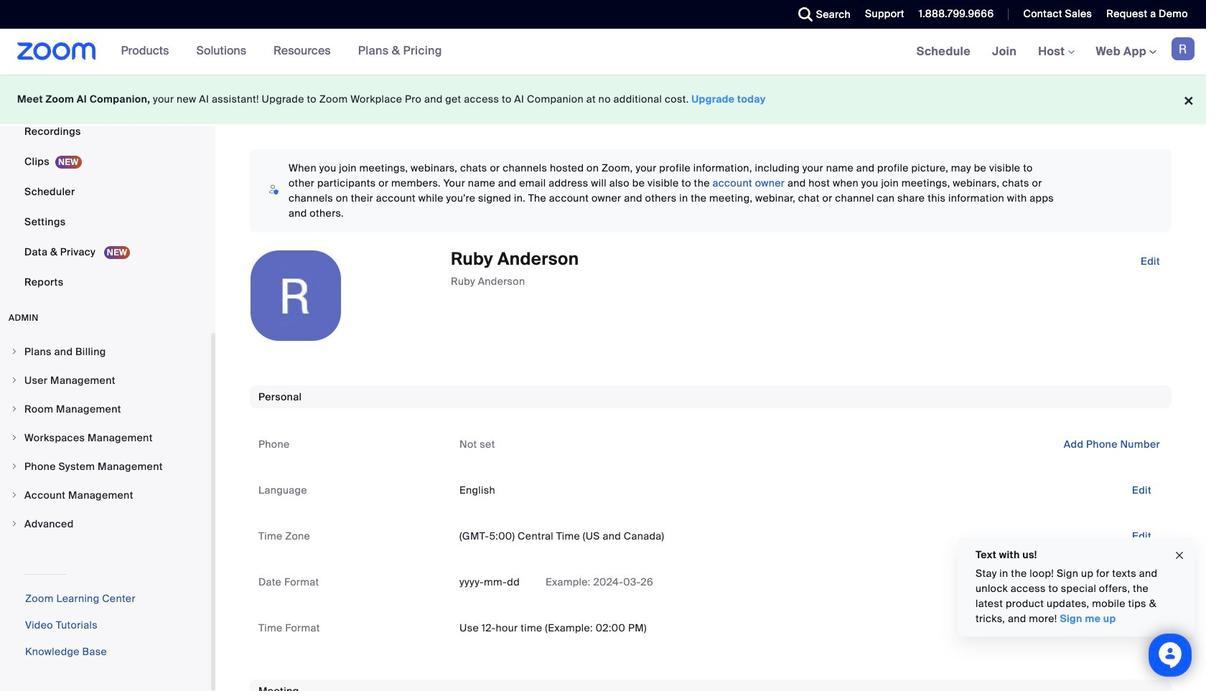 Task type: locate. For each thing, give the bounding box(es) containing it.
right image
[[10, 405, 19, 414], [10, 462, 19, 471], [10, 491, 19, 500], [10, 520, 19, 528]]

6 menu item from the top
[[0, 482, 211, 509]]

close image
[[1174, 547, 1185, 564]]

menu item
[[0, 338, 211, 365], [0, 367, 211, 394], [0, 396, 211, 423], [0, 424, 211, 452], [0, 453, 211, 480], [0, 482, 211, 509], [0, 510, 211, 538]]

4 menu item from the top
[[0, 424, 211, 452]]

4 right image from the top
[[10, 520, 19, 528]]

right image
[[10, 347, 19, 356], [10, 376, 19, 385], [10, 434, 19, 442]]

2 right image from the top
[[10, 376, 19, 385]]

1 menu item from the top
[[0, 338, 211, 365]]

product information navigation
[[110, 29, 453, 75]]

1 vertical spatial right image
[[10, 376, 19, 385]]

3 right image from the top
[[10, 434, 19, 442]]

edit user photo image
[[284, 289, 307, 302]]

personal menu menu
[[0, 0, 211, 298]]

2 menu item from the top
[[0, 367, 211, 394]]

banner
[[0, 29, 1206, 75]]

0 vertical spatial right image
[[10, 347, 19, 356]]

admin menu menu
[[0, 338, 211, 539]]

7 menu item from the top
[[0, 510, 211, 538]]

footer
[[0, 75, 1206, 124]]

1 right image from the top
[[10, 405, 19, 414]]

2 vertical spatial right image
[[10, 434, 19, 442]]

2 right image from the top
[[10, 462, 19, 471]]



Task type: vqa. For each thing, say whether or not it's contained in the screenshot.
Close image
yes



Task type: describe. For each thing, give the bounding box(es) containing it.
5 menu item from the top
[[0, 453, 211, 480]]

user photo image
[[251, 251, 341, 341]]

1 right image from the top
[[10, 347, 19, 356]]

3 right image from the top
[[10, 491, 19, 500]]

3 menu item from the top
[[0, 396, 211, 423]]

zoom logo image
[[17, 42, 96, 60]]

profile picture image
[[1172, 37, 1195, 60]]

meetings navigation
[[906, 29, 1206, 75]]



